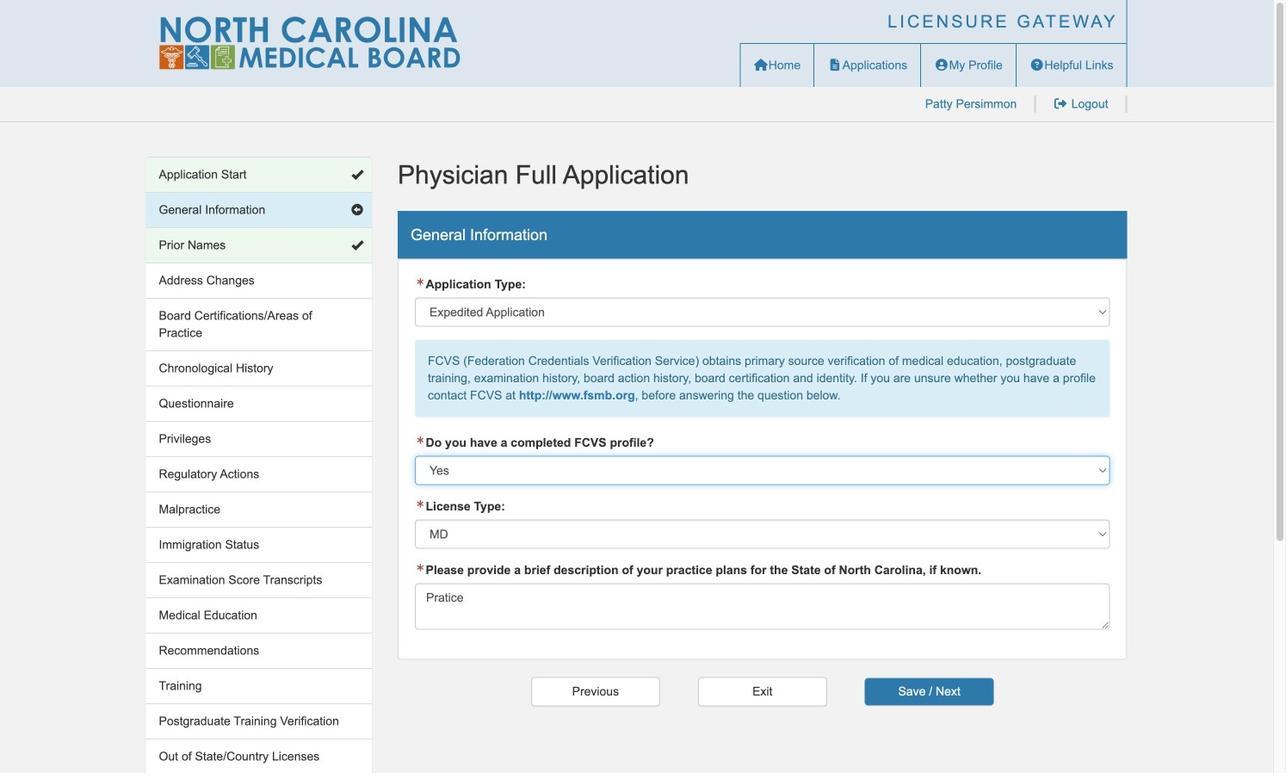 Task type: locate. For each thing, give the bounding box(es) containing it.
user circle image
[[934, 59, 949, 71]]

2 vertical spatial fw image
[[415, 563, 426, 572]]

file text image
[[827, 59, 842, 71]]

ok image
[[351, 239, 363, 251]]

None text field
[[415, 583, 1110, 630]]

0 vertical spatial fw image
[[415, 436, 426, 445]]

2 fw image from the top
[[415, 500, 426, 508]]

1 vertical spatial fw image
[[415, 500, 426, 508]]

fw image
[[415, 436, 426, 445], [415, 500, 426, 508], [415, 563, 426, 572]]

question circle image
[[1029, 59, 1045, 71]]

None button
[[531, 677, 660, 706], [698, 677, 827, 706], [531, 677, 660, 706], [698, 677, 827, 706]]

fw image
[[415, 278, 426, 286]]

None submit
[[865, 678, 994, 706]]

home image
[[753, 59, 769, 71]]



Task type: describe. For each thing, give the bounding box(es) containing it.
north carolina medical board logo image
[[159, 16, 460, 70]]

ok image
[[351, 169, 363, 181]]

1 fw image from the top
[[415, 436, 426, 445]]

sign out image
[[1053, 98, 1068, 110]]

circle arrow left image
[[351, 204, 363, 216]]

3 fw image from the top
[[415, 563, 426, 572]]



Task type: vqa. For each thing, say whether or not it's contained in the screenshot.
radio
no



